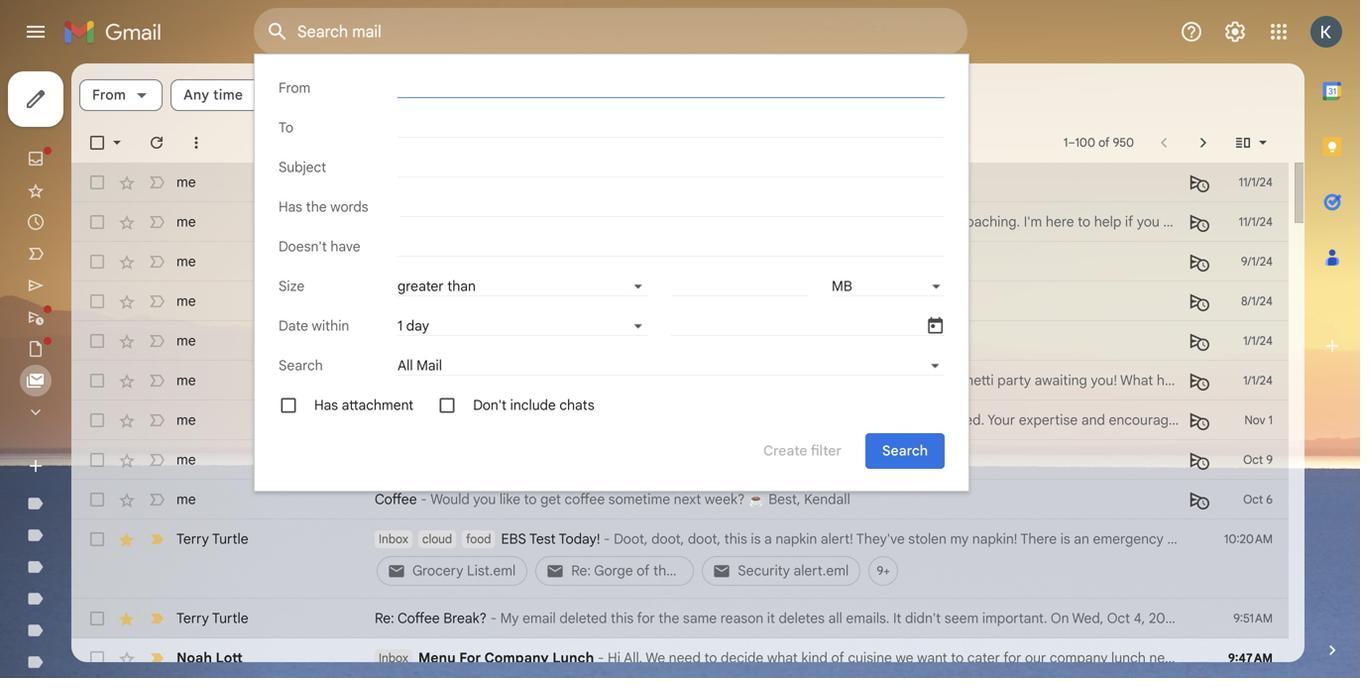 Task type: describe. For each thing, give the bounding box(es) containing it.
to for baseball fields - hey grayson, i'm looking to buy a new field. best, kendall
[[640, 174, 653, 191]]

menu
[[418, 650, 456, 667]]

best, kendall
[[765, 491, 851, 508]]

- up the greater at the top left of the page
[[415, 253, 422, 270]]

the left same
[[659, 610, 680, 627]]

chili
[[577, 253, 602, 270]]

0 vertical spatial a
[[683, 174, 691, 191]]

party.
[[740, 451, 776, 469]]

or
[[1278, 213, 1292, 231]]

2 is from the left
[[924, 213, 934, 231]]

advanced search
[[607, 86, 724, 104]]

for
[[459, 650, 481, 667]]

0 vertical spatial support
[[1225, 213, 1275, 231]]

more image
[[186, 133, 206, 153]]

grayson, up than
[[453, 253, 509, 270]]

kendall right best,
[[825, 332, 871, 350]]

i left can't
[[489, 293, 493, 310]]

my
[[500, 610, 519, 627]]

0 vertical spatial coffee
[[375, 491, 417, 508]]

reason
[[721, 610, 764, 627]]

ebs
[[501, 531, 527, 548]]

baseball fields - hey grayson, i'm looking to buy a new field. best, kendall
[[375, 174, 840, 191]]

To text field
[[398, 118, 945, 138]]

10 row from the top
[[71, 520, 1289, 599]]

the left words
[[306, 198, 327, 216]]

me for tacos - hey grayson, scrap the chili bowl idea, let's do tacos! with kind regards, kendall
[[177, 253, 196, 270]]

much,
[[846, 451, 885, 469]]

the left chili
[[552, 253, 573, 270]]

9:51 am
[[1234, 611, 1273, 626]]

invaluable
[[1281, 412, 1345, 429]]

9 me from the top
[[177, 491, 196, 508]]

11/1/24 for reminder: deadline is approaching - hi noah just a friendly reminder that the deadline is approaching. i'm here to help if you need any support or collaborati
[[1239, 215, 1273, 230]]

it
[[894, 610, 902, 627]]

1 horizontal spatial will
[[702, 372, 722, 389]]

5 row from the top
[[71, 321, 1289, 361]]

solve
[[586, 372, 619, 389]]

encouragement
[[1109, 412, 1209, 429]]

11/1/24 for baseball fields - hey grayson, i'm looking to buy a new field. best, kendall
[[1239, 175, 1273, 190]]

has attachment button
[[288, 79, 421, 111]]

kendall down tacos!
[[714, 293, 761, 310]]

- right riddles
[[424, 372, 431, 389]]

maria,
[[491, 451, 530, 469]]

main menu image
[[24, 20, 48, 44]]

toggle split pane mode image
[[1234, 133, 1254, 153]]

clap?
[[1297, 372, 1331, 389]]

today!
[[559, 531, 600, 548]]

am
[[1230, 610, 1251, 627]]

baseball
[[375, 174, 428, 191]]

- left don't
[[443, 412, 450, 429]]

break?
[[444, 610, 487, 627]]

6
[[1267, 492, 1273, 507]]

didn't
[[906, 610, 941, 627]]

9+ button
[[877, 561, 891, 581]]

include
[[510, 397, 556, 414]]

hey maria, i will not be able to attend sam's party. thanks so much, kendall link
[[375, 450, 1180, 470]]

guidance
[[820, 412, 878, 429]]

0 horizontal spatial i'm
[[569, 174, 587, 191]]

collaborati
[[1295, 213, 1361, 231]]

- inside cell
[[604, 531, 610, 548]]

9
[[1267, 453, 1273, 468]]

same
[[683, 610, 717, 627]]

- right omg
[[411, 293, 417, 310]]

- left my
[[491, 610, 497, 627]]

scrap
[[512, 253, 549, 270]]

deleted
[[560, 610, 607, 627]]

me for omg - hey noah, i can't believe what i just saw! best, kendall
[[177, 293, 196, 310]]

Size value text field
[[671, 277, 808, 297]]

1 horizontal spatial i'm
[[1024, 213, 1043, 231]]

greater than
[[398, 278, 476, 295]]

day
[[406, 317, 429, 335]]

even
[[764, 372, 794, 389]]

field.
[[723, 174, 754, 191]]

unread
[[531, 86, 578, 104]]

omg - hey noah, i can't believe what i just saw! best, kendall
[[375, 293, 761, 310]]

security alert.eml
[[738, 562, 849, 580]]

kendall inside "hey maria, i will not be able to attend sam's party. thanks so much, kendall" link
[[888, 451, 935, 469]]

gmail image
[[63, 12, 172, 52]]

9+
[[877, 564, 891, 579]]

to left help
[[1078, 213, 1091, 231]]

me for thank you - hey ahmed, just wanted to thank you for the support and guidance you've provided. your expertise and encouragement have been invaluable in 
[[177, 412, 196, 429]]

hey up day
[[421, 293, 445, 310]]

me for reminder: deadline is approaching - hi noah just a friendly reminder that the deadline is approaching. i'm here to help if you need any support or collaborati
[[177, 213, 196, 231]]

- right the show
[[458, 332, 464, 350]]

1 tv from the left
[[400, 332, 416, 350]]

9/1/24
[[1241, 254, 1273, 269]]

week?
[[705, 491, 745, 508]]

11 row from the top
[[71, 599, 1361, 639]]

1 inside row
[[1269, 413, 1273, 428]]

0 vertical spatial just
[[660, 213, 687, 231]]

2 vertical spatial best,
[[769, 491, 801, 508]]

thank
[[628, 412, 664, 429]]

important.
[[983, 610, 1048, 627]]

do
[[702, 253, 719, 270]]

has attachment inside button
[[301, 86, 408, 104]]

turtle for 10:20 am
[[212, 531, 249, 548]]

party
[[998, 372, 1032, 389]]

hey up greater than
[[425, 253, 450, 270]]

the right of
[[654, 562, 674, 580]]

me for riddles - hey grayson, if you can solve these, there will be an even bigger candy-striped spaghetti party awaiting you! what has hands but cannot clap? i spe
[[177, 372, 196, 389]]

10:20 am
[[1225, 532, 1273, 547]]

inbox for inbox menu for company lunch -
[[379, 651, 409, 666]]

oct for oct 6
[[1244, 492, 1264, 507]]

all
[[829, 610, 843, 627]]

any time
[[184, 86, 243, 104]]

advanced
[[607, 86, 675, 104]]

- right fields
[[472, 174, 479, 191]]

0 vertical spatial best,
[[758, 174, 790, 191]]

1/1/24 for riddles - hey grayson, if you can solve these, there will be an even bigger candy-striped spaghetti party awaiting you! what has hands but cannot clap? i spe
[[1244, 373, 1273, 388]]

re: for re: gorge of the jungle.eml
[[571, 562, 591, 580]]

the right "that"
[[842, 213, 863, 231]]

turtle for 9:51 am
[[212, 610, 249, 627]]

terry for 9:51 am
[[177, 610, 209, 627]]

show
[[419, 332, 454, 350]]

it
[[767, 610, 775, 627]]

reminder:
[[375, 213, 438, 231]]

date within list box
[[398, 316, 648, 336]]

1/1/24 for fav tv show - hey grayson, what's your favorite tv show? all the best, kendall
[[1244, 334, 1273, 349]]

search mail image
[[260, 14, 296, 50]]

don't include chats
[[473, 397, 595, 414]]

in
[[1348, 412, 1359, 429]]

riddles - hey grayson, if you can solve these, there will be an even bigger candy-striped spaghetti party awaiting you! what has hands but cannot clap? i spe
[[375, 372, 1361, 389]]

1 horizontal spatial from
[[279, 79, 311, 97]]

tacos - hey grayson, scrap the chili bowl idea, let's do tacos! with kind regards, kendall
[[375, 253, 927, 270]]

fields
[[432, 174, 469, 191]]

From text field
[[398, 78, 945, 98]]

idea,
[[639, 253, 669, 270]]

1 vertical spatial will
[[540, 451, 560, 469]]

you!
[[1091, 372, 1118, 389]]

1 and from the left
[[792, 412, 816, 429]]

thanks
[[779, 451, 824, 469]]

1 inside option
[[398, 317, 403, 335]]

Subject text field
[[398, 158, 945, 178]]

2 row from the top
[[71, 202, 1361, 242]]

hi
[[607, 213, 620, 231]]

is unread
[[515, 86, 578, 104]]

refresh image
[[147, 133, 167, 153]]

re: coffee break? - my email deleted this for the same reason it deletes all emails. it didn't seem important. on wed, oct 4, 2023 at 8:26 am bjord umlaut <sic
[[375, 610, 1361, 627]]

has
[[1157, 372, 1180, 389]]

wed,
[[1073, 610, 1104, 627]]

6 row from the top
[[71, 361, 1361, 401]]

grayson, up approaching
[[510, 174, 565, 191]]

inbox menu for company lunch -
[[379, 650, 608, 667]]

test
[[530, 531, 556, 548]]

grocery list.eml
[[413, 562, 516, 580]]

spaghetti
[[935, 372, 994, 389]]

mail
[[417, 357, 442, 374]]

emails.
[[846, 610, 890, 627]]

what
[[1121, 372, 1154, 389]]

kendall down so
[[804, 491, 851, 508]]

attachment inside button
[[330, 86, 408, 104]]

- left would
[[421, 491, 427, 508]]

jungle.eml
[[677, 562, 745, 580]]

so
[[828, 451, 842, 469]]

thank
[[375, 412, 413, 429]]

all inside row
[[747, 332, 762, 350]]

1 vertical spatial noah
[[177, 650, 212, 667]]

hey left ahmed, at the left of page
[[453, 412, 477, 429]]

kendall down deadline
[[881, 253, 927, 270]]

to for hey maria, i will not be able to attend sam's party. thanks so much, kendall
[[638, 451, 651, 469]]

have inside row
[[1213, 412, 1243, 429]]



Task type: locate. For each thing, give the bounding box(es) containing it.
saw!
[[647, 293, 675, 310]]

been
[[1246, 412, 1278, 429]]

0 horizontal spatial just
[[532, 412, 559, 429]]

0 horizontal spatial from
[[92, 86, 126, 104]]

0 vertical spatial turtle
[[212, 531, 249, 548]]

Doesn't have text field
[[398, 237, 945, 257]]

1 vertical spatial 1
[[1269, 413, 1273, 428]]

5 me from the top
[[177, 332, 196, 350]]

9:47 am
[[1229, 651, 1273, 666]]

deadline
[[442, 213, 497, 231]]

fav
[[375, 332, 397, 350]]

0 horizontal spatial all
[[398, 357, 413, 374]]

me for baseball fields - hey grayson, i'm looking to buy a new field. best, kendall
[[177, 174, 196, 191]]

0 vertical spatial all
[[747, 332, 762, 350]]

terry for 10:20 am
[[177, 531, 209, 548]]

oct left 9
[[1244, 453, 1264, 468]]

coffee up menu
[[398, 610, 440, 627]]

oct left 4,
[[1108, 610, 1131, 627]]

0 vertical spatial 11/1/24
[[1239, 175, 1273, 190]]

2 and from the left
[[1082, 412, 1106, 429]]

from up 'to'
[[279, 79, 311, 97]]

re:
[[571, 562, 591, 580], [375, 610, 394, 627]]

1 vertical spatial support
[[739, 412, 789, 429]]

1 vertical spatial for
[[637, 610, 655, 627]]

1 vertical spatial coffee
[[398, 610, 440, 627]]

noah left lott
[[177, 650, 212, 667]]

0 vertical spatial has
[[301, 86, 326, 104]]

bigger
[[798, 372, 839, 389]]

0 horizontal spatial be
[[588, 451, 604, 469]]

any time button
[[171, 79, 280, 111]]

hey down the show
[[434, 372, 458, 389]]

with
[[764, 253, 792, 270]]

0 vertical spatial attachment
[[330, 86, 408, 104]]

1 horizontal spatial all
[[747, 332, 762, 350]]

None search field
[[254, 8, 968, 56]]

0 horizontal spatial is
[[501, 213, 511, 231]]

1 horizontal spatial for
[[693, 412, 711, 429]]

2 tv from the left
[[683, 332, 700, 350]]

2 inbox from the top
[[379, 651, 409, 666]]

terry turtle for 9:51 am
[[177, 610, 249, 627]]

terry
[[177, 531, 209, 548], [177, 610, 209, 627]]

0 vertical spatial have
[[331, 238, 361, 255]]

inbox left menu
[[379, 651, 409, 666]]

0 vertical spatial terry
[[177, 531, 209, 548]]

advanced search button
[[599, 77, 732, 113]]

8 me from the top
[[177, 451, 196, 469]]

the up sam's
[[715, 412, 736, 429]]

believe
[[531, 293, 576, 310]]

any
[[1199, 213, 1222, 231]]

and up thanks at the bottom right
[[792, 412, 816, 429]]

1 horizontal spatial is
[[924, 213, 934, 231]]

1 vertical spatial all
[[398, 357, 413, 374]]

hey
[[482, 174, 506, 191], [425, 253, 450, 270], [421, 293, 445, 310], [468, 332, 492, 350], [434, 372, 458, 389], [453, 412, 477, 429], [463, 451, 487, 469]]

1 turtle from the top
[[212, 531, 249, 548]]

4 row from the top
[[71, 282, 1289, 321]]

9 row from the top
[[71, 480, 1289, 520]]

cell
[[375, 530, 1190, 589]]

cell inside row
[[375, 530, 1190, 589]]

from down the gmail 'image'
[[92, 86, 126, 104]]

2 vertical spatial oct
[[1108, 610, 1131, 627]]

terry turtle
[[177, 531, 249, 548], [177, 610, 249, 627]]

chats
[[560, 397, 595, 414]]

navigation
[[0, 63, 238, 678]]

has inside button
[[301, 86, 326, 104]]

re: left break?
[[375, 610, 394, 627]]

1 vertical spatial attachment
[[342, 397, 414, 414]]

1 vertical spatial has attachment
[[314, 397, 414, 414]]

0 horizontal spatial tv
[[400, 332, 416, 350]]

1 vertical spatial a
[[690, 213, 698, 231]]

email
[[523, 610, 556, 627]]

2 terry turtle from the top
[[177, 610, 249, 627]]

0 vertical spatial re:
[[571, 562, 591, 580]]

2 terry from the top
[[177, 610, 209, 627]]

1 horizontal spatial tv
[[683, 332, 700, 350]]

tv right fav
[[400, 332, 416, 350]]

2 11/1/24 from the top
[[1239, 215, 1273, 230]]

i left just
[[614, 293, 617, 310]]

support
[[1225, 213, 1275, 231], [739, 412, 789, 429]]

has down subject
[[279, 198, 303, 216]]

1 vertical spatial inbox
[[379, 651, 409, 666]]

ebs test today! -
[[501, 531, 614, 548]]

riddles
[[375, 372, 421, 389]]

all right show?
[[747, 332, 762, 350]]

nov
[[1245, 413, 1266, 428]]

has down search
[[314, 397, 338, 414]]

oct 9
[[1244, 453, 1273, 468]]

just up doesn't have text field
[[660, 213, 687, 231]]

inbox
[[379, 532, 409, 547], [379, 651, 409, 666]]

all mail option
[[398, 357, 926, 375]]

1 row from the top
[[71, 163, 1289, 202]]

bowl
[[605, 253, 635, 270]]

re: gorge of the jungle.eml
[[571, 562, 745, 580]]

1 left day
[[398, 317, 403, 335]]

has up subject
[[301, 86, 326, 104]]

2 me from the top
[[177, 213, 196, 231]]

is unread button
[[503, 79, 591, 111]]

have down words
[[331, 238, 361, 255]]

1 horizontal spatial noah
[[624, 213, 657, 231]]

just
[[621, 293, 644, 310]]

row
[[71, 163, 1289, 202], [71, 202, 1361, 242], [71, 242, 1289, 282], [71, 282, 1289, 321], [71, 321, 1289, 361], [71, 361, 1361, 401], [71, 401, 1361, 440], [71, 440, 1289, 480], [71, 480, 1289, 520], [71, 520, 1289, 599], [71, 599, 1361, 639], [71, 639, 1289, 678]]

has attachment down riddles
[[314, 397, 414, 414]]

have left 'nov'
[[1213, 412, 1243, 429]]

support left "or"
[[1225, 213, 1275, 231]]

1 horizontal spatial support
[[1225, 213, 1275, 231]]

2 vertical spatial has
[[314, 397, 338, 414]]

spe
[[1342, 372, 1361, 389]]

1 vertical spatial be
[[588, 451, 604, 469]]

settings image
[[1224, 20, 1248, 44]]

Search mail text field
[[298, 22, 873, 42]]

your
[[988, 412, 1016, 429]]

0 vertical spatial i'm
[[569, 174, 587, 191]]

1 horizontal spatial and
[[1082, 412, 1106, 429]]

1 vertical spatial i'm
[[1024, 213, 1043, 231]]

Date text field
[[671, 316, 927, 336]]

1 11/1/24 from the top
[[1239, 175, 1273, 190]]

all
[[747, 332, 762, 350], [398, 357, 413, 374]]

best, right ☕ image
[[769, 491, 801, 508]]

the left best,
[[766, 332, 786, 350]]

1 horizontal spatial be
[[725, 372, 742, 389]]

inbox for inbox
[[379, 532, 409, 547]]

0 vertical spatial will
[[702, 372, 722, 389]]

i left spe
[[1335, 372, 1338, 389]]

inbox inside inbox menu for company lunch -
[[379, 651, 409, 666]]

has
[[301, 86, 326, 104], [279, 198, 303, 216], [314, 397, 338, 414]]

size list box
[[398, 277, 648, 297]]

will right there
[[702, 372, 722, 389]]

cloud
[[422, 532, 452, 547]]

let's
[[673, 253, 699, 270]]

turtle
[[212, 531, 249, 548], [212, 610, 249, 627]]

6 me from the top
[[177, 372, 196, 389]]

0 horizontal spatial have
[[331, 238, 361, 255]]

provided.
[[926, 412, 985, 429]]

to for thank you - hey ahmed, just wanted to thank you for the support and guidance you've provided. your expertise and encouragement have been invaluable in 
[[612, 412, 625, 429]]

1 vertical spatial terry
[[177, 610, 209, 627]]

all inside all mail option
[[398, 357, 413, 374]]

hey down the noah, in the left top of the page
[[468, 332, 492, 350]]

tab list
[[1305, 63, 1361, 607]]

1 inbox from the top
[[379, 532, 409, 547]]

food
[[466, 532, 491, 547]]

to left get
[[524, 491, 537, 508]]

search
[[678, 86, 724, 104]]

row containing noah lott
[[71, 639, 1289, 678]]

will left not
[[540, 451, 560, 469]]

hands
[[1183, 372, 1222, 389]]

from
[[279, 79, 311, 97], [92, 86, 126, 104]]

re: down 'today!'
[[571, 562, 591, 580]]

for
[[693, 412, 711, 429], [637, 610, 655, 627]]

1 vertical spatial terry turtle
[[177, 610, 249, 627]]

0 horizontal spatial re:
[[375, 610, 394, 627]]

0 horizontal spatial will
[[540, 451, 560, 469]]

wanted
[[562, 412, 608, 429]]

None checkbox
[[87, 173, 107, 192], [87, 212, 107, 232], [87, 252, 107, 272], [87, 411, 107, 430], [87, 609, 107, 629], [87, 649, 107, 668], [87, 173, 107, 192], [87, 212, 107, 232], [87, 252, 107, 272], [87, 411, 107, 430], [87, 609, 107, 629], [87, 649, 107, 668]]

1 vertical spatial just
[[532, 412, 559, 429]]

8 row from the top
[[71, 440, 1289, 480]]

tacos!
[[722, 253, 761, 270]]

tacos
[[375, 253, 412, 270]]

0 vertical spatial 1/1/24
[[1244, 334, 1273, 349]]

attend
[[655, 451, 695, 469]]

hey maria, i will not be able to attend sam's party. thanks so much, kendall
[[463, 451, 935, 469]]

best, right saw!
[[679, 293, 711, 310]]

i'm left here
[[1024, 213, 1043, 231]]

support up party.
[[739, 412, 789, 429]]

0 horizontal spatial support
[[739, 412, 789, 429]]

search
[[279, 357, 323, 374]]

terry turtle for 10:20 am
[[177, 531, 249, 548]]

main content containing from
[[71, 63, 1361, 678]]

show?
[[703, 332, 743, 350]]

7 me from the top
[[177, 412, 196, 429]]

3 row from the top
[[71, 242, 1289, 282]]

1/1/24 up been
[[1244, 373, 1273, 388]]

☕ image
[[749, 492, 765, 509]]

able
[[608, 451, 635, 469]]

to left buy
[[640, 174, 653, 191]]

for up hey maria, i will not be able to attend sam's party. thanks so much, kendall
[[693, 412, 711, 429]]

re: inside cell
[[571, 562, 591, 580]]

coffee left would
[[375, 491, 417, 508]]

time
[[213, 86, 243, 104]]

1/1/24 down the 8/1/24
[[1244, 334, 1273, 349]]

3 me from the top
[[177, 253, 196, 270]]

grayson,
[[510, 174, 565, 191], [453, 253, 509, 270], [495, 332, 551, 350], [462, 372, 518, 389]]

doesn't
[[279, 238, 327, 255]]

- right lunch
[[598, 650, 604, 667]]

bjord
[[1254, 610, 1287, 627]]

hey left maria,
[[463, 451, 487, 469]]

None checkbox
[[87, 133, 107, 153], [87, 292, 107, 311], [87, 331, 107, 351], [87, 371, 107, 391], [87, 450, 107, 470], [87, 490, 107, 510], [87, 530, 107, 549], [87, 133, 107, 153], [87, 292, 107, 311], [87, 331, 107, 351], [87, 371, 107, 391], [87, 450, 107, 470], [87, 490, 107, 510], [87, 530, 107, 549]]

7 row from the top
[[71, 401, 1361, 440]]

be
[[725, 372, 742, 389], [588, 451, 604, 469]]

0 horizontal spatial 1
[[398, 317, 403, 335]]

1 1/1/24 from the top
[[1244, 334, 1273, 349]]

0 vertical spatial has attachment
[[301, 86, 408, 104]]

if
[[1126, 213, 1134, 231]]

like
[[500, 491, 521, 508]]

grayson, up if
[[495, 332, 551, 350]]

1 vertical spatial re:
[[375, 610, 394, 627]]

be left an
[[725, 372, 742, 389]]

1 terry from the top
[[177, 531, 209, 548]]

oct left 6
[[1244, 492, 1264, 507]]

sometime
[[609, 491, 671, 508]]

1 me from the top
[[177, 174, 196, 191]]

1 terry turtle from the top
[[177, 531, 249, 548]]

noah
[[624, 213, 657, 231], [177, 650, 212, 667]]

not
[[564, 451, 585, 469]]

from inside dropdown button
[[92, 86, 126, 104]]

1 vertical spatial 1/1/24
[[1244, 373, 1273, 388]]

older image
[[1194, 133, 1214, 153]]

0 vertical spatial terry turtle
[[177, 531, 249, 548]]

1 vertical spatial best,
[[679, 293, 711, 310]]

1 day option
[[398, 317, 629, 335]]

1 vertical spatial has
[[279, 198, 303, 216]]

candy-
[[842, 372, 887, 389]]

kendall up "that"
[[794, 174, 840, 191]]

- right 'today!'
[[604, 531, 610, 548]]

thank you - hey ahmed, just wanted to thank you for the support and guidance you've provided. your expertise and encouragement have been invaluable in 
[[375, 412, 1361, 429]]

11/1/24 down toggle split pane mode icon
[[1239, 175, 1273, 190]]

oct for oct 9
[[1244, 453, 1264, 468]]

0 vertical spatial 1
[[398, 317, 403, 335]]

is
[[501, 213, 511, 231], [924, 213, 934, 231]]

within
[[312, 317, 349, 335]]

1 horizontal spatial have
[[1213, 412, 1243, 429]]

kendall down you've
[[888, 451, 935, 469]]

to
[[279, 119, 294, 136]]

coffee
[[565, 491, 605, 508]]

1 vertical spatial turtle
[[212, 610, 249, 627]]

1 vertical spatial have
[[1213, 412, 1243, 429]]

i right maria,
[[533, 451, 537, 469]]

Has the words text field
[[400, 197, 945, 217]]

0 vertical spatial be
[[725, 372, 742, 389]]

1 horizontal spatial re:
[[571, 562, 591, 580]]

main content
[[71, 63, 1361, 678]]

0 horizontal spatial noah
[[177, 650, 212, 667]]

regards,
[[825, 253, 877, 270]]

re: for re: coffee break? - my email deleted this for the same reason it deletes all emails. it didn't seem important. on wed, oct 4, 2023 at 8:26 am bjord umlaut <sic
[[375, 610, 394, 627]]

tv left show?
[[683, 332, 700, 350]]

me for fav tv show - hey grayson, what's your favorite tv show? all the best, kendall
[[177, 332, 196, 350]]

11/1/24 left "or"
[[1239, 215, 1273, 230]]

attachment
[[330, 86, 408, 104], [342, 397, 414, 414]]

8:26
[[1200, 610, 1227, 627]]

to left thank
[[612, 412, 625, 429]]

1 horizontal spatial 1
[[1269, 413, 1273, 428]]

for right this
[[637, 610, 655, 627]]

cell containing ebs test today!
[[375, 530, 1190, 589]]

list.eml
[[467, 562, 516, 580]]

has attachment up subject
[[301, 86, 408, 104]]

have
[[331, 238, 361, 255], [1213, 412, 1243, 429]]

0 horizontal spatial and
[[792, 412, 816, 429]]

of
[[637, 562, 650, 580]]

to right able
[[638, 451, 651, 469]]

0 vertical spatial inbox
[[379, 532, 409, 547]]

and down you! on the bottom
[[1082, 412, 1106, 429]]

best, right field.
[[758, 174, 790, 191]]

inbox left cloud
[[379, 532, 409, 547]]

2 turtle from the top
[[212, 610, 249, 627]]

a
[[683, 174, 691, 191], [690, 213, 698, 231]]

grayson, up don't
[[462, 372, 518, 389]]

noah,
[[449, 293, 486, 310]]

size
[[279, 278, 305, 295]]

8/1/24
[[1242, 294, 1273, 309]]

1
[[398, 317, 403, 335], [1269, 413, 1273, 428]]

lott
[[216, 650, 243, 667]]

0 horizontal spatial for
[[637, 610, 655, 627]]

just left 'chats'
[[532, 412, 559, 429]]

1 is from the left
[[501, 213, 511, 231]]

greater than option
[[398, 278, 629, 296]]

0 vertical spatial for
[[693, 412, 711, 429]]

1 vertical spatial oct
[[1244, 492, 1264, 507]]

- left "hi"
[[597, 213, 604, 231]]

awaiting
[[1035, 372, 1088, 389]]

need
[[1164, 213, 1196, 231]]

1 right 'nov'
[[1269, 413, 1273, 428]]

attachment up "baseball"
[[330, 86, 408, 104]]

0 vertical spatial oct
[[1244, 453, 1264, 468]]

attachment down riddles
[[342, 397, 414, 414]]

0 vertical spatial noah
[[624, 213, 657, 231]]

1 horizontal spatial just
[[660, 213, 687, 231]]

seem
[[945, 610, 979, 627]]

a right buy
[[683, 174, 691, 191]]

an
[[745, 372, 761, 389]]

noah right "hi"
[[624, 213, 657, 231]]

fav tv show - hey grayson, what's your favorite tv show? all the best, kendall
[[375, 332, 871, 350]]

2 1/1/24 from the top
[[1244, 373, 1273, 388]]

hey right fields
[[482, 174, 506, 191]]

be right not
[[588, 451, 604, 469]]

and
[[792, 412, 816, 429], [1082, 412, 1106, 429]]

1 vertical spatial 11/1/24
[[1239, 215, 1273, 230]]

i'm left the "looking"
[[569, 174, 587, 191]]

a left friendly
[[690, 213, 698, 231]]

4 me from the top
[[177, 293, 196, 310]]

all left mail
[[398, 357, 413, 374]]

12 row from the top
[[71, 639, 1289, 678]]

can
[[559, 372, 582, 389]]

the
[[306, 198, 327, 216], [842, 213, 863, 231], [552, 253, 573, 270], [766, 332, 786, 350], [715, 412, 736, 429], [654, 562, 674, 580], [659, 610, 680, 627]]



Task type: vqa. For each thing, say whether or not it's contained in the screenshot.


